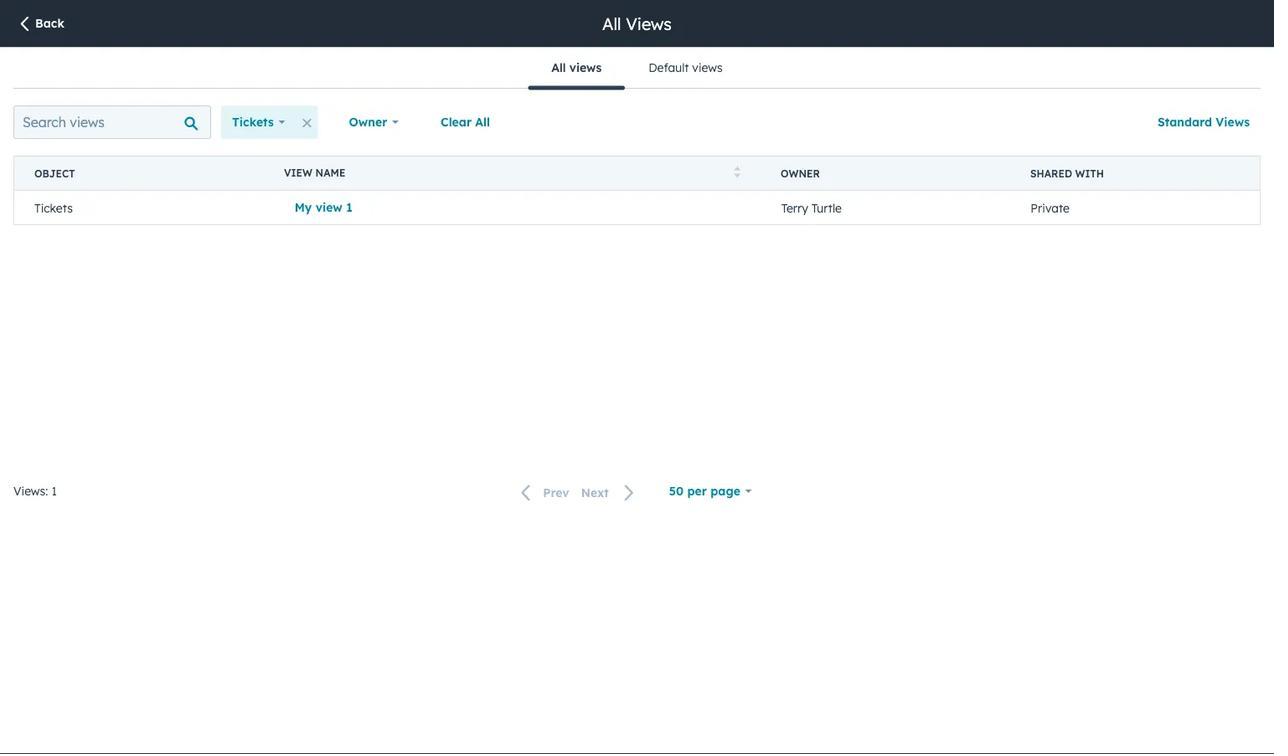 Task type: locate. For each thing, give the bounding box(es) containing it.
0 horizontal spatial views
[[570, 60, 602, 75]]

1 vertical spatial views
[[1216, 115, 1250, 129]]

views
[[570, 60, 602, 75], [692, 60, 723, 75]]

0 horizontal spatial views
[[626, 13, 672, 34]]

1 horizontal spatial owner
[[781, 167, 820, 180]]

views up the default
[[626, 13, 672, 34]]

clear all
[[441, 115, 490, 129]]

50
[[669, 484, 684, 499]]

name
[[316, 166, 346, 179]]

0 vertical spatial views
[[626, 13, 672, 34]]

views inside button
[[1216, 115, 1250, 129]]

navigation
[[528, 48, 746, 90]]

1 horizontal spatial views
[[692, 60, 723, 75]]

1 vertical spatial owner
[[781, 167, 820, 180]]

navigation containing all views
[[528, 48, 746, 90]]

0 vertical spatial owner
[[349, 115, 387, 129]]

1 right view
[[346, 200, 353, 215]]

0 horizontal spatial owner
[[349, 115, 387, 129]]

with
[[1076, 167, 1104, 180]]

0 vertical spatial tickets
[[232, 115, 274, 129]]

views inside default views button
[[692, 60, 723, 75]]

all inside clear all button
[[475, 115, 490, 129]]

views right "standard"
[[1216, 115, 1250, 129]]

per
[[688, 484, 707, 499]]

back
[[35, 16, 64, 31]]

views down page section element
[[570, 60, 602, 75]]

0 horizontal spatial tickets
[[34, 200, 73, 215]]

1 horizontal spatial views
[[1216, 115, 1250, 129]]

terry
[[782, 200, 809, 215]]

1 right views:
[[51, 484, 57, 499]]

view name
[[284, 166, 346, 179]]

views for all views
[[626, 13, 672, 34]]

1 vertical spatial 1
[[51, 484, 57, 499]]

owner
[[349, 115, 387, 129], [781, 167, 820, 180]]

next button
[[575, 482, 645, 504]]

standard
[[1158, 115, 1213, 129]]

views for default views
[[692, 60, 723, 75]]

1 views from the left
[[570, 60, 602, 75]]

tickets
[[232, 115, 274, 129], [34, 200, 73, 215]]

views for standard views
[[1216, 115, 1250, 129]]

clear all button
[[430, 106, 501, 139]]

views inside all views button
[[570, 60, 602, 75]]

2 horizontal spatial all
[[603, 13, 621, 34]]

all
[[603, 13, 621, 34], [552, 60, 566, 75], [475, 115, 490, 129]]

1 horizontal spatial all
[[552, 60, 566, 75]]

0 horizontal spatial all
[[475, 115, 490, 129]]

1 horizontal spatial 1
[[346, 200, 353, 215]]

2 vertical spatial all
[[475, 115, 490, 129]]

views right the default
[[692, 60, 723, 75]]

owner button
[[338, 106, 410, 139]]

pagination navigation
[[511, 482, 645, 504]]

tickets button
[[221, 106, 296, 139]]

views:
[[13, 484, 48, 499]]

0 vertical spatial all
[[603, 13, 621, 34]]

views
[[626, 13, 672, 34], [1216, 115, 1250, 129]]

1 horizontal spatial tickets
[[232, 115, 274, 129]]

my view 1 link
[[284, 191, 363, 225]]

1 vertical spatial tickets
[[34, 200, 73, 215]]

my view 1
[[295, 200, 353, 215]]

my
[[295, 200, 312, 215]]

standard views button
[[1147, 106, 1261, 139]]

2 views from the left
[[692, 60, 723, 75]]

terry turtle
[[782, 200, 842, 215]]

tickets inside popup button
[[232, 115, 274, 129]]

all inside all views button
[[552, 60, 566, 75]]

prev button
[[511, 482, 575, 504]]

all inside page section element
[[603, 13, 621, 34]]

1 vertical spatial all
[[552, 60, 566, 75]]

default views
[[649, 60, 723, 75]]

Search views search field
[[13, 106, 211, 139]]

shared
[[1031, 167, 1073, 180]]

1
[[346, 200, 353, 215], [51, 484, 57, 499]]

all views
[[552, 60, 602, 75]]

views inside page section element
[[626, 13, 672, 34]]

views for all views
[[570, 60, 602, 75]]



Task type: describe. For each thing, give the bounding box(es) containing it.
0 horizontal spatial 1
[[51, 484, 57, 499]]

all for all views
[[552, 60, 566, 75]]

page section element
[[0, 0, 1274, 47]]

back link
[[17, 15, 64, 34]]

page
[[711, 484, 741, 499]]

private
[[1031, 200, 1070, 215]]

view
[[284, 166, 313, 179]]

views: 1
[[13, 484, 57, 499]]

0 vertical spatial 1
[[346, 200, 353, 215]]

shared with
[[1031, 167, 1104, 180]]

50 per page
[[669, 484, 741, 499]]

prev
[[543, 485, 569, 500]]

owner inside owner "popup button"
[[349, 115, 387, 129]]

view
[[316, 200, 343, 215]]

default views button
[[625, 48, 746, 88]]

standard views
[[1158, 115, 1250, 129]]

default
[[649, 60, 689, 75]]

clear
[[441, 115, 472, 129]]

all views button
[[528, 48, 625, 90]]

next
[[581, 485, 609, 500]]

turtle
[[812, 200, 842, 215]]

all views
[[603, 13, 672, 34]]

all for all views
[[603, 13, 621, 34]]

object
[[34, 167, 75, 180]]

50 per page button
[[658, 475, 763, 509]]



Task type: vqa. For each thing, say whether or not it's contained in the screenshot.
Standard Views button
yes



